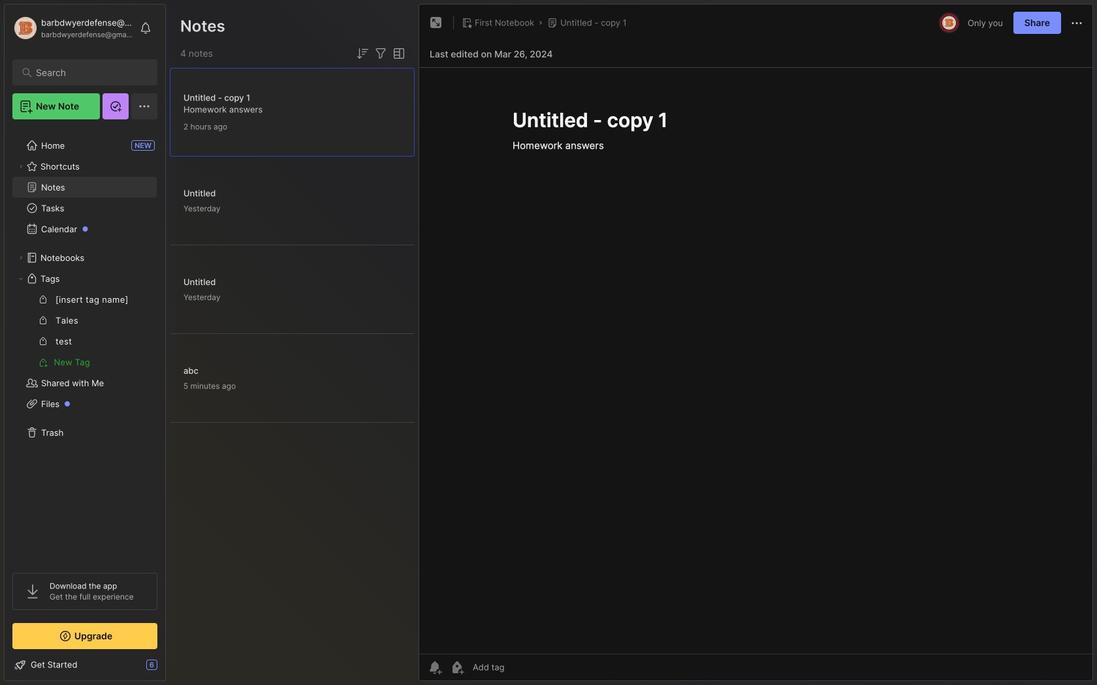 Task type: describe. For each thing, give the bounding box(es) containing it.
More actions field
[[1069, 15, 1085, 31]]

tree inside main element
[[5, 127, 165, 562]]

View options field
[[389, 46, 407, 61]]

Sort options field
[[355, 46, 370, 61]]

barbdwyerdefense@gmail.com avatar image
[[942, 16, 956, 30]]

group inside main element
[[12, 289, 157, 373]]

Account field
[[12, 15, 133, 41]]

none search field inside main element
[[36, 65, 140, 80]]

Note Editor text field
[[419, 67, 1093, 654]]

click to collapse image
[[165, 662, 175, 677]]



Task type: vqa. For each thing, say whether or not it's contained in the screenshot.
tab list
no



Task type: locate. For each thing, give the bounding box(es) containing it.
None search field
[[36, 65, 140, 80]]

Add filters field
[[373, 46, 389, 61]]

note window element
[[419, 4, 1093, 685]]

expand notebooks image
[[17, 254, 25, 262]]

group
[[12, 289, 157, 373]]

Help and Learning task checklist field
[[5, 655, 165, 676]]

add a reminder image
[[427, 660, 443, 676]]

Add tag field
[[471, 662, 569, 674]]

expand note image
[[428, 15, 444, 31]]

add filters image
[[373, 46, 389, 61]]

more actions image
[[1069, 15, 1085, 31]]

expand tags image
[[17, 275, 25, 283]]

tree
[[5, 127, 165, 562]]

add tag image
[[449, 660, 465, 676]]

main element
[[0, 0, 170, 686]]

Search text field
[[36, 67, 140, 79]]



